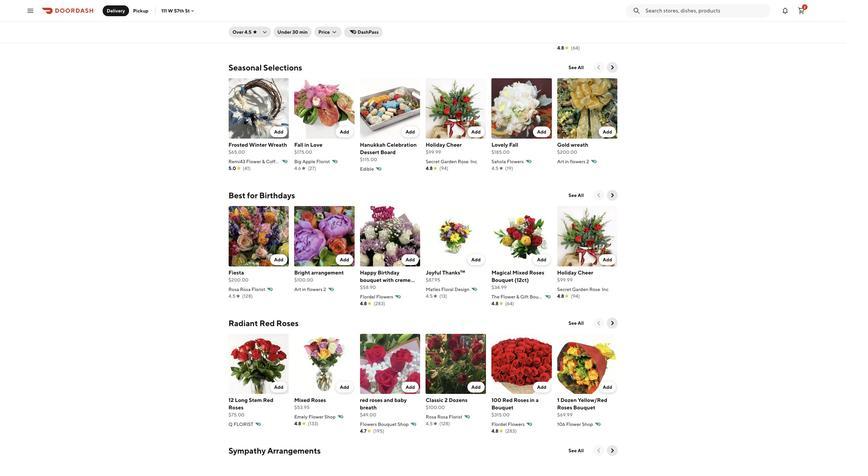 Task type: describe. For each thing, give the bounding box(es) containing it.
roses inside mixed roses $53.95
[[311, 398, 326, 404]]

the garden room
[[294, 31, 334, 37]]

(128) for classic
[[440, 422, 450, 427]]

0 vertical spatial joyful
[[360, 14, 376, 20]]

dashpass
[[358, 29, 379, 35]]

0 horizontal spatial secret
[[426, 159, 440, 165]]

1 horizontal spatial secret garden rose  inc
[[558, 287, 609, 293]]

flowers for lovely fall
[[507, 159, 524, 165]]

0 vertical spatial $99.99
[[426, 150, 441, 155]]

0 vertical spatial (94)
[[440, 166, 449, 171]]

0 horizontal spatial boutique
[[530, 295, 550, 300]]

magical for magical mixed roses bouquet (12ct)
[[558, 14, 577, 20]]

florist for $200.00
[[252, 287, 265, 293]]

bloom0417
[[229, 14, 257, 20]]

over 4.5
[[233, 29, 252, 35]]

2 down wreath
[[587, 159, 589, 165]]

classic
[[426, 398, 444, 404]]

roses inside 'magical mixed roses bouquet (12ct) $34.99'
[[530, 270, 545, 276]]

dozen
[[561, 398, 577, 404]]

seasonal
[[229, 63, 262, 72]]

0 vertical spatial inc
[[471, 159, 477, 165]]

pickup
[[133, 8, 149, 13]]

dozens
[[449, 398, 468, 404]]

previous button of carousel image for seasonal selections
[[596, 64, 602, 71]]

notification bell image
[[782, 7, 790, 15]]

mixed roses $53.95
[[294, 398, 326, 411]]

0 horizontal spatial design
[[389, 31, 404, 37]]

0 horizontal spatial garden
[[303, 31, 320, 37]]

bouquet
[[360, 277, 382, 284]]

100 red roses in a bouquet $315.00
[[492, 398, 539, 418]]

shop for mixed roses
[[325, 415, 336, 421]]

previous button of carousel image
[[596, 320, 602, 327]]

2 inside 2 button
[[804, 5, 806, 9]]

see all link for best for birthdays
[[565, 190, 588, 201]]

mixed inside mixed roses $53.95
[[294, 398, 310, 404]]

$200.00 inside gold wreath $200.00
[[558, 150, 578, 155]]

for
[[247, 191, 258, 200]]

1 vertical spatial secret
[[558, 287, 572, 293]]

$58.90
[[360, 285, 376, 291]]

love
[[310, 142, 323, 148]]

1 horizontal spatial cheer
[[578, 270, 594, 276]]

happy
[[360, 270, 377, 276]]

(41)
[[243, 166, 251, 171]]

flowers for happy birthday bouquet with creme roses
[[377, 295, 393, 300]]

12 long stem red roses $75.00
[[229, 398, 274, 418]]

red roses and baby breath $49.00
[[360, 398, 407, 418]]

1 vertical spatial matles floral design
[[426, 287, 470, 293]]

wreath
[[268, 142, 287, 148]]

under 30 min button
[[274, 27, 312, 38]]

1
[[558, 398, 560, 404]]

magical mixed roses bouquet (12ct)
[[558, 14, 610, 28]]

& for frosted winter wreath
[[262, 159, 265, 165]]

$34.99
[[492, 285, 507, 291]]

florist for in
[[316, 159, 330, 165]]

jumbo
[[426, 14, 443, 20]]

0 vertical spatial holiday cheer $99.99
[[426, 142, 462, 155]]

0 vertical spatial floral
[[376, 31, 388, 37]]

next button of carousel image
[[609, 192, 616, 199]]

sahola flowers
[[492, 159, 524, 165]]

see all for sympathy arrangements
[[569, 449, 584, 454]]

0 horizontal spatial holiday
[[426, 142, 445, 148]]

roses inside the 12 long stem red roses $75.00
[[229, 405, 244, 412]]

0 vertical spatial cheer
[[447, 142, 462, 148]]

(12ct) for magical mixed roses bouquet (12ct)
[[581, 21, 595, 28]]

bright
[[294, 270, 310, 276]]

frosted winter wreath $65.00
[[229, 142, 287, 155]]

in down gold wreath $200.00
[[565, 159, 569, 165]]

florist for 2
[[449, 415, 463, 421]]

1 horizontal spatial boutique
[[596, 39, 616, 44]]

$100.00 inside bright  arrangement $100.00
[[294, 278, 314, 283]]

$69.99
[[558, 413, 573, 418]]

dessert
[[360, 149, 380, 156]]

0 horizontal spatial joyful thanks™ $87.95
[[360, 14, 400, 27]]

and
[[384, 398, 393, 404]]

5.0
[[229, 166, 236, 171]]

(195)
[[374, 429, 384, 435]]

0 horizontal spatial thanks™
[[377, 14, 400, 20]]

1 vertical spatial floral
[[442, 287, 454, 293]]

stem
[[249, 398, 262, 404]]

delivery button
[[103, 5, 129, 16]]

fall inside lovely fall $185.00
[[509, 142, 519, 148]]

2 horizontal spatial shop
[[582, 423, 594, 428]]

0 vertical spatial (13)
[[374, 38, 382, 43]]

4.7 for marigold
[[294, 38, 301, 43]]

0 horizontal spatial matles
[[360, 31, 375, 37]]

(283) for happy birthday bouquet with creme roses
[[374, 301, 385, 307]]

classic 2 dozens $100.00
[[426, 398, 468, 411]]

see for sympathy arrangements
[[569, 449, 577, 454]]

4.7 for bloom0417
[[229, 38, 235, 43]]

2 down bright  arrangement $100.00
[[324, 287, 326, 293]]

100
[[492, 398, 502, 404]]

wreath
[[571, 142, 589, 148]]

shop for red roses and baby breath
[[398, 423, 409, 428]]

2 horizontal spatial 4.7
[[360, 429, 367, 435]]

1 horizontal spatial (13)
[[440, 294, 447, 299]]

Store search: begin typing to search for stores available on DoorDash text field
[[646, 7, 767, 14]]

flowers for arrangement
[[307, 287, 323, 293]]

flower right 106
[[567, 423, 581, 428]]

$85.00
[[229, 22, 245, 27]]

111 w 57th st
[[161, 8, 190, 13]]

1 horizontal spatial garden
[[441, 159, 457, 165]]

marigold
[[294, 14, 317, 20]]

1 horizontal spatial thanks™
[[443, 270, 465, 276]]

happy birthday bouquet with creme roses
[[360, 270, 411, 291]]

delivery
[[107, 8, 125, 13]]

florist
[[234, 423, 253, 428]]

with
[[383, 277, 394, 284]]

hanukkah
[[360, 142, 386, 148]]

1 vertical spatial matles
[[426, 287, 441, 293]]

flower down 'magical mixed roses bouquet (12ct)'
[[567, 39, 581, 44]]

see for radiant red roses
[[569, 321, 577, 326]]

bouquet inside 'magical mixed roses bouquet (12ct) $34.99'
[[492, 277, 514, 284]]

0 horizontal spatial (64)
[[505, 301, 514, 307]]

coffee
[[266, 159, 281, 165]]

& for magical mixed roses bouquet (12ct)
[[517, 295, 520, 300]]

1 vertical spatial design
[[455, 287, 470, 293]]

red for 100
[[503, 398, 513, 404]]

over 4.5 button
[[229, 27, 271, 38]]

bloom0417 $85.00
[[229, 14, 257, 27]]

30
[[293, 29, 299, 35]]

$65.00
[[229, 150, 245, 155]]

birthdays
[[259, 191, 295, 200]]

rosa rosa florist for 2
[[426, 415, 463, 421]]

dashpass button
[[344, 27, 383, 38]]

st
[[185, 8, 190, 13]]

0 horizontal spatial $87.95
[[360, 22, 375, 27]]

flower for magical mixed roses bouquet (12ct)
[[501, 295, 516, 300]]

fiesta $200.00
[[229, 270, 249, 283]]

1 horizontal spatial the
[[492, 295, 500, 300]]

1 vertical spatial $87.95
[[426, 278, 441, 283]]

4.5 inside button
[[245, 29, 252, 35]]

open menu image
[[26, 7, 34, 15]]

red
[[360, 398, 369, 404]]

$100.00 inside classic 2 dozens $100.00
[[426, 406, 445, 411]]

(128) for fiesta
[[242, 294, 253, 299]]

$53.95
[[294, 406, 310, 411]]

$315.00
[[492, 413, 510, 418]]

0 horizontal spatial the
[[294, 31, 303, 37]]

1 vertical spatial the flower & gift boutique
[[492, 295, 550, 300]]

1 horizontal spatial the flower & gift boutique
[[558, 39, 616, 44]]

price
[[319, 29, 330, 35]]

hanukkah celebration dessert board $115.00
[[360, 142, 417, 163]]

(15) for 4.8
[[505, 38, 513, 43]]

fiesta
[[229, 270, 244, 276]]

gold
[[558, 142, 570, 148]]

1 vertical spatial holiday cheer $99.99
[[558, 270, 594, 283]]

q
[[229, 423, 233, 428]]

0 horizontal spatial gift
[[521, 295, 529, 300]]

roses inside happy birthday bouquet with creme roses
[[360, 285, 373, 291]]

$175.00
[[294, 150, 312, 155]]

(283) for 100 red roses in a bouquet
[[505, 429, 517, 435]]

frosted
[[229, 142, 248, 148]]

$75.00
[[229, 413, 245, 418]]

flowers for 100 red roses in a bouquet
[[508, 423, 525, 428]]

see all link for radiant red roses
[[565, 318, 588, 329]]

arrangements
[[267, 447, 321, 456]]

0 vertical spatial matles floral design
[[360, 31, 404, 37]]

in inside 100 red roses in a bouquet $315.00
[[530, 398, 535, 404]]

w
[[168, 8, 173, 13]]

flordel flowers for 100 red roses in a bouquet
[[492, 423, 525, 428]]

magical mixed roses bouquet (12ct) $34.99
[[492, 270, 545, 291]]

2 button
[[795, 4, 809, 17]]

next button of carousel image for sympathy arrangements
[[609, 448, 616, 455]]

106
[[558, 423, 566, 428]]

0 horizontal spatial $200.00
[[229, 278, 249, 283]]

under
[[278, 29, 292, 35]]

1 vertical spatial the
[[558, 39, 566, 44]]

remi43
[[229, 159, 245, 165]]



Task type: vqa. For each thing, say whether or not it's contained in the screenshot.
(8)
no



Task type: locate. For each thing, give the bounding box(es) containing it.
creme
[[395, 277, 411, 284]]

(133)
[[308, 422, 319, 427]]

2 vertical spatial &
[[517, 295, 520, 300]]

1 horizontal spatial matles floral design
[[426, 287, 470, 293]]

art for gold
[[558, 159, 564, 165]]

1 horizontal spatial joyful
[[426, 270, 441, 276]]

1 horizontal spatial magical
[[558, 14, 577, 20]]

the down $34.99
[[492, 295, 500, 300]]

$200.00 down gold
[[558, 150, 578, 155]]

flower for frosted winter wreath
[[246, 159, 261, 165]]

art in flowers 2 for wreath
[[558, 159, 589, 165]]

shop down 1 dozen yellow/red roses bouquet $69.99
[[582, 423, 594, 428]]

room
[[321, 31, 334, 37]]

flowers
[[570, 159, 586, 165], [307, 287, 323, 293]]

$100.00 inside the marigold $100.00
[[294, 22, 314, 27]]

flordel flowers down $58.90
[[360, 295, 393, 300]]

2 right notification bell icon
[[804, 5, 806, 9]]

(12ct) for magical mixed roses bouquet (12ct) $34.99
[[515, 277, 529, 284]]

(64)
[[571, 45, 580, 51], [505, 301, 514, 307]]

flower up (133)
[[309, 415, 324, 421]]

1 horizontal spatial flordel flowers
[[492, 423, 525, 428]]

roses inside 'magical mixed roses bouquet (12ct)'
[[595, 14, 610, 20]]

gold wreath $200.00
[[558, 142, 589, 155]]

0 vertical spatial (128)
[[440, 38, 450, 43]]

1 vertical spatial $100.00
[[294, 278, 314, 283]]

4 see all link from the top
[[565, 446, 588, 457]]

flowers down 100 red roses in a bouquet $315.00
[[508, 423, 525, 428]]

$100.00 down the classic
[[426, 406, 445, 411]]

0 vertical spatial secret garden rose  inc
[[426, 159, 477, 165]]

2 vertical spatial next button of carousel image
[[609, 448, 616, 455]]

mixed
[[579, 14, 594, 20], [513, 270, 528, 276], [294, 398, 310, 404]]

sympathy arrangements
[[229, 447, 321, 456]]

flowers for wreath
[[570, 159, 586, 165]]

0 horizontal spatial &
[[262, 159, 265, 165]]

$100.00
[[294, 22, 314, 27], [294, 278, 314, 283], [426, 406, 445, 411]]

flordel for 100 red roses in a bouquet
[[492, 423, 507, 428]]

bouquet inside 100 red roses in a bouquet $315.00
[[492, 405, 514, 412]]

1 vertical spatial previous button of carousel image
[[596, 192, 602, 199]]

best for birthdays
[[229, 191, 295, 200]]

1 vertical spatial $99.99
[[558, 278, 573, 283]]

2 vertical spatial mixed
[[294, 398, 310, 404]]

in up $175.00
[[305, 142, 309, 148]]

2 see from the top
[[569, 193, 577, 198]]

3 next button of carousel image from the top
[[609, 448, 616, 455]]

(128)
[[440, 38, 450, 43], [242, 294, 253, 299], [440, 422, 450, 427]]

all
[[578, 65, 584, 70], [578, 193, 584, 198], [578, 321, 584, 326], [578, 449, 584, 454]]

1 horizontal spatial inc
[[602, 287, 609, 293]]

yellow/red
[[578, 398, 608, 404]]

(12ct) inside 'magical mixed roses bouquet (12ct)'
[[581, 21, 595, 28]]

(15) down the garden room
[[308, 38, 316, 43]]

$87.95 right creme
[[426, 278, 441, 283]]

0 horizontal spatial (94)
[[440, 166, 449, 171]]

2 see all from the top
[[569, 193, 584, 198]]

2 vertical spatial the
[[492, 295, 500, 300]]

3 all from the top
[[578, 321, 584, 326]]

bouquet inside 1 dozen yellow/red roses bouquet $69.99
[[574, 405, 596, 412]]

0 horizontal spatial rosa rosa florist
[[229, 287, 265, 293]]

0 horizontal spatial shop
[[325, 415, 336, 421]]

0 horizontal spatial (15)
[[308, 38, 316, 43]]

1 vertical spatial holiday
[[558, 270, 577, 276]]

$200.00 down the fiesta
[[229, 278, 249, 283]]

see all for radiant red roses
[[569, 321, 584, 326]]

thanks™
[[377, 14, 400, 20], [443, 270, 465, 276]]

(64) down $34.99
[[505, 301, 514, 307]]

2 (15) from the left
[[505, 38, 513, 43]]

see all link
[[565, 62, 588, 73], [565, 190, 588, 201], [565, 318, 588, 329], [565, 446, 588, 457]]

flowers down happy birthday bouquet with creme roses
[[377, 295, 393, 300]]

mixed for magical mixed roses bouquet (12ct) $34.99
[[513, 270, 528, 276]]

see for best for birthdays
[[569, 193, 577, 198]]

3 see from the top
[[569, 321, 577, 326]]

1 vertical spatial rosa rosa florist
[[426, 415, 463, 421]]

0 vertical spatial secret
[[426, 159, 440, 165]]

bouquet inside 'magical mixed roses bouquet (12ct)'
[[558, 21, 580, 28]]

all for sympathy arrangements
[[578, 449, 584, 454]]

roses inside 100 red roses in a bouquet $315.00
[[514, 398, 529, 404]]

bright  arrangement $100.00
[[294, 270, 344, 283]]

0 vertical spatial thanks™
[[377, 14, 400, 20]]

roses down bouquet
[[360, 285, 373, 291]]

$99.99
[[426, 150, 441, 155], [558, 278, 573, 283]]

the down 'magical mixed roses bouquet (12ct)'
[[558, 39, 566, 44]]

flordel
[[360, 295, 376, 300], [492, 423, 507, 428]]

roses
[[360, 285, 373, 291], [370, 398, 383, 404]]

111
[[161, 8, 167, 13]]

4.7 left (195)
[[360, 429, 367, 435]]

1 vertical spatial boutique
[[530, 295, 550, 300]]

& left coffee
[[262, 159, 265, 165]]

magical inside 'magical mixed roses bouquet (12ct)'
[[558, 14, 577, 20]]

edible
[[360, 167, 374, 172]]

roses up breath
[[370, 398, 383, 404]]

(128) down classic 2 dozens $100.00
[[440, 422, 450, 427]]

0 vertical spatial previous button of carousel image
[[596, 64, 602, 71]]

0 vertical spatial flowers
[[570, 159, 586, 165]]

0 horizontal spatial cheer
[[447, 142, 462, 148]]

1 vertical spatial (12ct)
[[515, 277, 529, 284]]

red right the stem
[[263, 398, 274, 404]]

0 horizontal spatial secret garden rose  inc
[[426, 159, 477, 165]]

lovely
[[492, 142, 508, 148]]

winter
[[249, 142, 267, 148]]

shop down baby
[[398, 423, 409, 428]]

(283) down $58.90
[[374, 301, 385, 307]]

price button
[[315, 27, 342, 38]]

4.5
[[245, 29, 252, 35], [360, 38, 367, 43], [426, 38, 433, 43], [492, 166, 499, 171], [229, 294, 236, 299], [426, 294, 433, 299], [426, 422, 433, 427]]

0 vertical spatial (64)
[[571, 45, 580, 51]]

cheer
[[447, 142, 462, 148], [578, 270, 594, 276]]

long
[[235, 398, 248, 404]]

3 see all link from the top
[[565, 318, 588, 329]]

previous button of carousel image for sympathy arrangements
[[596, 448, 602, 455]]

4.7 down 30
[[294, 38, 301, 43]]

0 vertical spatial (283)
[[374, 301, 385, 307]]

celebration
[[387, 142, 417, 148]]

in left a
[[530, 398, 535, 404]]

flowers up (19)
[[507, 159, 524, 165]]

1 (15) from the left
[[308, 38, 316, 43]]

sympathy
[[229, 447, 266, 456]]

0 horizontal spatial 4.7
[[229, 38, 235, 43]]

fall right lovely
[[509, 142, 519, 148]]

2 inside classic 2 dozens $100.00
[[445, 398, 448, 404]]

0 horizontal spatial magical
[[492, 270, 512, 276]]

1 horizontal spatial flordel
[[492, 423, 507, 428]]

$87.95 up dashpass
[[360, 22, 375, 27]]

flordel down $315.00
[[492, 423, 507, 428]]

1 vertical spatial secret garden rose  inc
[[558, 287, 609, 293]]

all for radiant red roses
[[578, 321, 584, 326]]

red inside 100 red roses in a bouquet $315.00
[[503, 398, 513, 404]]

0 horizontal spatial the flower & gift boutique
[[492, 295, 550, 300]]

1 vertical spatial (94)
[[571, 294, 580, 299]]

flordel for happy birthday bouquet with creme roses
[[360, 295, 376, 300]]

see all
[[569, 65, 584, 70], [569, 193, 584, 198], [569, 321, 584, 326], [569, 449, 584, 454]]

(128) down fiesta $200.00
[[242, 294, 253, 299]]

2 vertical spatial garden
[[572, 287, 589, 293]]

matles floral design
[[360, 31, 404, 37], [426, 287, 470, 293]]

1 vertical spatial (128)
[[242, 294, 253, 299]]

12
[[229, 398, 234, 404]]

1 horizontal spatial gift
[[586, 39, 595, 44]]

gift down 'magical mixed roses bouquet (12ct)'
[[586, 39, 595, 44]]

1 vertical spatial garden
[[441, 159, 457, 165]]

0 horizontal spatial fall
[[294, 142, 303, 148]]

rosa rosa florist down fiesta $200.00
[[229, 287, 265, 293]]

0 horizontal spatial $99.99
[[426, 150, 441, 155]]

in down bright
[[302, 287, 306, 293]]

1 vertical spatial joyful
[[426, 270, 441, 276]]

previous button of carousel image
[[596, 64, 602, 71], [596, 192, 602, 199], [596, 448, 602, 455]]

flower down $34.99
[[501, 295, 516, 300]]

fall in love $175.00
[[294, 142, 323, 155]]

art for bright
[[294, 287, 301, 293]]

1 horizontal spatial holiday
[[558, 270, 577, 276]]

blooming
[[253, 31, 274, 37]]

0 vertical spatial garden
[[303, 31, 320, 37]]

1 vertical spatial inc
[[602, 287, 609, 293]]

gift down 'magical mixed roses bouquet (12ct) $34.99'
[[521, 295, 529, 300]]

$87.95
[[360, 22, 375, 27], [426, 278, 441, 283]]

pickup button
[[129, 5, 153, 16]]

next button of carousel image for radiant red roses
[[609, 320, 616, 327]]

all for best for birthdays
[[578, 193, 584, 198]]

1 vertical spatial &
[[262, 159, 265, 165]]

add button
[[270, 127, 288, 138], [270, 127, 288, 138], [336, 127, 353, 138], [336, 127, 353, 138], [402, 127, 419, 138], [402, 127, 419, 138], [468, 127, 485, 138], [468, 127, 485, 138], [533, 127, 551, 138], [533, 127, 551, 138], [599, 127, 617, 138], [599, 127, 617, 138], [270, 255, 288, 265], [270, 255, 288, 265], [336, 255, 353, 265], [336, 255, 353, 265], [402, 255, 419, 265], [468, 255, 485, 265], [468, 255, 485, 265], [533, 255, 551, 265], [533, 255, 551, 265], [599, 255, 617, 265], [599, 255, 617, 265], [270, 383, 288, 393], [270, 383, 288, 393], [336, 383, 353, 393], [336, 383, 353, 393], [402, 383, 419, 393], [402, 383, 419, 393], [468, 383, 485, 393], [533, 383, 551, 393], [533, 383, 551, 393], [599, 383, 617, 393], [599, 383, 617, 393]]

(128) down 'mixed'
[[440, 38, 450, 43]]

4 all from the top
[[578, 449, 584, 454]]

1 horizontal spatial holiday cheer $99.99
[[558, 270, 594, 283]]

(27)
[[308, 166, 316, 171]]

1 horizontal spatial (283)
[[505, 429, 517, 435]]

rosa rosa florist for $200.00
[[229, 287, 265, 293]]

2 horizontal spatial mixed
[[579, 14, 594, 20]]

2 right the classic
[[445, 398, 448, 404]]

(15) down cheeks
[[505, 38, 513, 43]]

see all for seasonal selections
[[569, 65, 584, 70]]

4.8
[[492, 38, 499, 43], [558, 45, 564, 51], [426, 166, 433, 171], [558, 294, 564, 299], [360, 301, 367, 307], [492, 301, 499, 307], [294, 422, 301, 427], [492, 429, 499, 435]]

(64) down 'magical mixed roses bouquet (12ct)'
[[571, 45, 580, 51]]

roses inside 1 dozen yellow/red roses bouquet $69.99
[[558, 405, 573, 412]]

1 previous button of carousel image from the top
[[596, 64, 602, 71]]

1 see from the top
[[569, 65, 577, 70]]

1 vertical spatial joyful thanks™ $87.95
[[426, 270, 465, 283]]

1 horizontal spatial (64)
[[571, 45, 580, 51]]

57th
[[174, 8, 184, 13]]

1 see all link from the top
[[565, 62, 588, 73]]

flower for mixed roses
[[309, 415, 324, 421]]

2 vertical spatial florist
[[449, 415, 463, 421]]

magical for magical mixed roses bouquet (12ct) $34.99
[[492, 270, 512, 276]]

radiant red roses link
[[229, 318, 299, 329]]

best
[[229, 191, 246, 200]]

flowers down '$85.00'
[[229, 31, 246, 37]]

lovely fall $185.00
[[492, 142, 519, 155]]

$49.00
[[360, 413, 377, 418]]

0 horizontal spatial mixed
[[294, 398, 310, 404]]

0 horizontal spatial flordel flowers
[[360, 295, 393, 300]]

1 vertical spatial next button of carousel image
[[609, 320, 616, 327]]

3 items, open order cart image
[[798, 7, 806, 15]]

1 horizontal spatial art
[[558, 159, 564, 165]]

roses inside red roses and baby breath $49.00
[[370, 398, 383, 404]]

2 horizontal spatial garden
[[572, 287, 589, 293]]

0 vertical spatial boutique
[[596, 39, 616, 44]]

red right radiant
[[260, 319, 275, 328]]

1 next button of carousel image from the top
[[609, 64, 616, 71]]

q florist
[[229, 423, 253, 428]]

& down 'magical mixed roses bouquet (12ct)'
[[582, 39, 585, 44]]

red right 100
[[503, 398, 513, 404]]

shop down mixed roses $53.95 at left
[[325, 415, 336, 421]]

1 all from the top
[[578, 65, 584, 70]]

1 horizontal spatial $200.00
[[558, 150, 578, 155]]

0 vertical spatial &
[[582, 39, 585, 44]]

1 see all from the top
[[569, 65, 584, 70]]

1 horizontal spatial joyful thanks™ $87.95
[[426, 270, 465, 283]]

art in flowers 2 for arrangement
[[294, 287, 326, 293]]

1 vertical spatial thanks™
[[443, 270, 465, 276]]

3 see all from the top
[[569, 321, 584, 326]]

see all link for sympathy arrangements
[[565, 446, 588, 457]]

(94)
[[440, 166, 449, 171], [571, 294, 580, 299]]

seasonal selections
[[229, 63, 302, 72]]

see all link for seasonal selections
[[565, 62, 588, 73]]

4.7
[[229, 38, 235, 43], [294, 38, 301, 43], [360, 429, 367, 435]]

secret
[[426, 159, 440, 165], [558, 287, 572, 293]]

magical
[[558, 14, 577, 20], [492, 270, 512, 276]]

3 previous button of carousel image from the top
[[596, 448, 602, 455]]

0 horizontal spatial holiday cheer $99.99
[[426, 142, 462, 155]]

in inside fall in love $175.00
[[305, 142, 309, 148]]

0 vertical spatial the flower & gift boutique
[[558, 39, 616, 44]]

flowers down $49.00
[[360, 423, 377, 428]]

flordel flowers for happy birthday bouquet with creme roses
[[360, 295, 393, 300]]

1 horizontal spatial matles
[[426, 287, 441, 293]]

apple
[[303, 159, 316, 165]]

4 see from the top
[[569, 449, 577, 454]]

flowers down bright  arrangement $100.00
[[307, 287, 323, 293]]

mixed inside 'magical mixed roses bouquet (12ct) $34.99'
[[513, 270, 528, 276]]

1 vertical spatial cheer
[[578, 270, 594, 276]]

(15) for 4.7
[[308, 38, 316, 43]]

106 flower shop
[[558, 423, 594, 428]]

mixed inside 'magical mixed roses bouquet (12ct)'
[[579, 14, 594, 20]]

joyful thanks™ $87.95
[[360, 14, 400, 27], [426, 270, 465, 283]]

2 next button of carousel image from the top
[[609, 320, 616, 327]]

0 vertical spatial art
[[558, 159, 564, 165]]

$100.00 down bright
[[294, 278, 314, 283]]

arrangement
[[311, 270, 344, 276]]

0 vertical spatial flordel
[[360, 295, 376, 300]]

sahola
[[492, 159, 506, 165]]

2 horizontal spatial &
[[582, 39, 585, 44]]

see all for best for birthdays
[[569, 193, 584, 198]]

a
[[536, 398, 539, 404]]

1 vertical spatial roses
[[370, 398, 383, 404]]

the flower & gift boutique down 'magical mixed roses bouquet (12ct) $34.99'
[[492, 295, 550, 300]]

red inside the 12 long stem red roses $75.00
[[263, 398, 274, 404]]

1 horizontal spatial $87.95
[[426, 278, 441, 283]]

art down gold
[[558, 159, 564, 165]]

flower up (41)
[[246, 159, 261, 165]]

floral
[[376, 31, 388, 37], [442, 287, 454, 293]]

board
[[381, 149, 396, 156]]

mixed for magical mixed roses bouquet (12ct)
[[579, 14, 594, 20]]

next button of carousel image for seasonal selections
[[609, 64, 616, 71]]

art down bright
[[294, 287, 301, 293]]

1 vertical spatial flordel flowers
[[492, 423, 525, 428]]

1 vertical spatial (13)
[[440, 294, 447, 299]]

1 vertical spatial magical
[[492, 270, 512, 276]]

2 vertical spatial (128)
[[440, 422, 450, 427]]

magical inside 'magical mixed roses bouquet (12ct) $34.99'
[[492, 270, 512, 276]]

boutique down 'magical mixed roses bouquet (12ct)'
[[596, 39, 616, 44]]

see for seasonal selections
[[569, 65, 577, 70]]

all for seasonal selections
[[578, 65, 584, 70]]

$100.00 down marigold
[[294, 22, 314, 27]]

the right under
[[294, 31, 303, 37]]

(91)
[[242, 38, 250, 43]]

over
[[233, 29, 244, 35]]

1 vertical spatial art in flowers 2
[[294, 287, 326, 293]]

(283)
[[374, 301, 385, 307], [505, 429, 517, 435]]

rosa rosa florist down classic 2 dozens $100.00
[[426, 415, 463, 421]]

2 all from the top
[[578, 193, 584, 198]]

&
[[582, 39, 585, 44], [262, 159, 265, 165], [517, 295, 520, 300]]

0 vertical spatial roses
[[360, 285, 373, 291]]

0 vertical spatial rosa rosa florist
[[229, 287, 265, 293]]

fall inside fall in love $175.00
[[294, 142, 303, 148]]

2 see all link from the top
[[565, 190, 588, 201]]

& down 'magical mixed roses bouquet (12ct) $34.99'
[[517, 295, 520, 300]]

1 horizontal spatial (12ct)
[[581, 21, 595, 28]]

flowers down gold wreath $200.00
[[570, 159, 586, 165]]

the flower & gift boutique down 'magical mixed roses bouquet (12ct)'
[[558, 39, 616, 44]]

2 previous button of carousel image from the top
[[596, 192, 602, 199]]

next button of carousel image
[[609, 64, 616, 71], [609, 320, 616, 327], [609, 448, 616, 455]]

fall
[[294, 142, 303, 148], [509, 142, 519, 148]]

art in flowers 2 down bright  arrangement $100.00
[[294, 287, 326, 293]]

art in flowers 2 down gold wreath $200.00
[[558, 159, 589, 165]]

remi43 flower & coffee
[[229, 159, 281, 165]]

flordel flowers down $315.00
[[492, 423, 525, 428]]

birthday
[[378, 270, 400, 276]]

red for radiant
[[260, 319, 275, 328]]

1 fall from the left
[[294, 142, 303, 148]]

4 see all from the top
[[569, 449, 584, 454]]

(12ct)
[[581, 21, 595, 28], [515, 277, 529, 284]]

0 horizontal spatial inc
[[471, 159, 477, 165]]

0 vertical spatial the
[[294, 31, 303, 37]]

boutique down 'magical mixed roses bouquet (12ct) $34.99'
[[530, 295, 550, 300]]

under 30 min
[[278, 29, 308, 35]]

4.7 down the over
[[229, 38, 235, 43]]

inc
[[471, 159, 477, 165], [602, 287, 609, 293]]

0 horizontal spatial florist
[[252, 287, 265, 293]]

4.6
[[294, 166, 301, 171]]

(12ct) inside 'magical mixed roses bouquet (12ct) $34.99'
[[515, 277, 529, 284]]

(283) down $315.00
[[505, 429, 517, 435]]

fall up $175.00
[[294, 142, 303, 148]]

sympathy arrangements link
[[229, 446, 321, 457]]

$185.00
[[492, 150, 510, 155]]

previous button of carousel image for best for birthdays
[[596, 192, 602, 199]]

boutique
[[596, 39, 616, 44], [530, 295, 550, 300]]

flordel down $58.90
[[360, 295, 376, 300]]

$115.00
[[360, 157, 377, 163]]

2 fall from the left
[[509, 142, 519, 148]]

radiant red roses
[[229, 319, 299, 328]]



